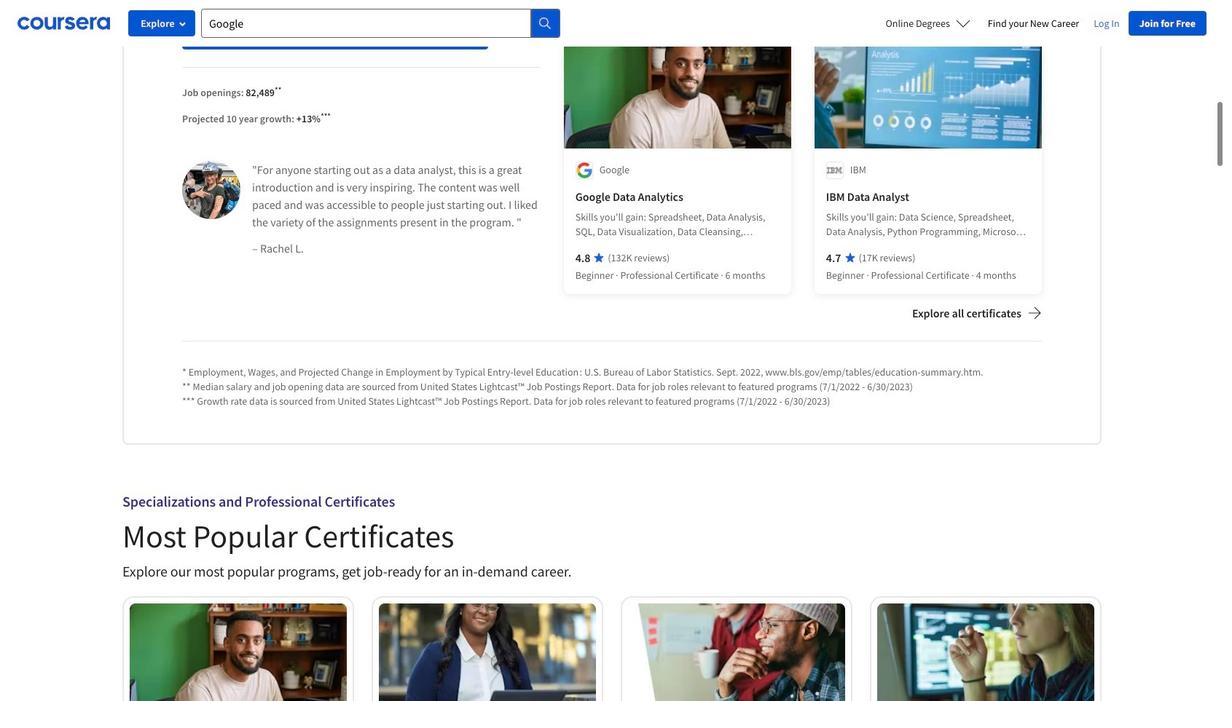 Task type: locate. For each thing, give the bounding box(es) containing it.
coursera image
[[17, 12, 110, 35]]

None search field
[[201, 9, 561, 38]]

ibm image
[[826, 162, 844, 179]]

What do you want to learn? text field
[[201, 9, 531, 38]]



Task type: describe. For each thing, give the bounding box(es) containing it.
google image
[[576, 162, 593, 179]]

collection element
[[114, 469, 1111, 702]]



Task type: vqa. For each thing, say whether or not it's contained in the screenshot.
'13'
no



